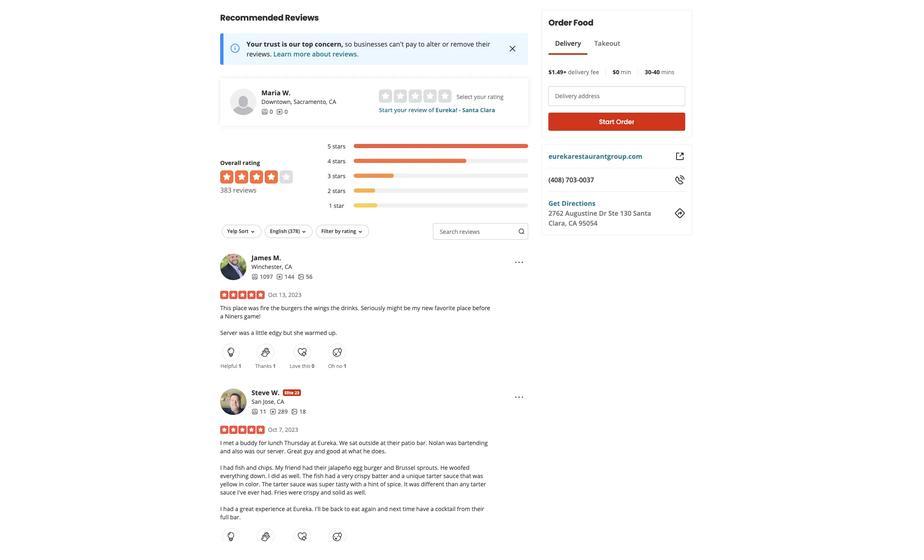 Task type: vqa. For each thing, say whether or not it's contained in the screenshot.


Task type: describe. For each thing, give the bounding box(es) containing it.
recommended reviews
[[220, 12, 319, 23]]

photo of james m. image
[[220, 254, 247, 280]]

16 chevron down v2 image for yelp sort
[[250, 228, 256, 235]]

your for start
[[394, 106, 407, 114]]

11
[[260, 408, 267, 415]]

was right that
[[473, 472, 483, 480]]

before
[[473, 304, 491, 312]]

2 vertical spatial 16 friends v2 image
[[252, 408, 258, 415]]

our inside info alert
[[289, 40, 301, 49]]

did
[[271, 472, 280, 480]]

i had a great experience at eureka. i'll be back to eat again and next time have a cocktail from their full bar.
[[220, 505, 485, 521]]

16 review v2 image for james m.
[[276, 273, 283, 280]]

directions
[[562, 199, 596, 208]]

filter by rating
[[322, 228, 356, 235]]

elite 23 link
[[283, 389, 301, 396]]

(0 reactions) element
[[312, 363, 315, 370]]

trust
[[264, 40, 280, 49]]

reviews. inside so businesses can't pay to alter or remove their reviews.
[[247, 49, 272, 59]]

eurekarestaurantgroup.com link
[[549, 152, 643, 161]]

1 right thanks
[[273, 363, 276, 370]]

2 horizontal spatial sauce
[[444, 472, 459, 480]]

were
[[289, 488, 302, 496]]

1 star
[[329, 202, 344, 210]]

thanks 1
[[255, 363, 276, 370]]

2 the from the left
[[304, 304, 313, 312]]

i for buddy
[[220, 439, 222, 447]]

steve w. link
[[252, 388, 280, 397]]

super
[[319, 480, 335, 488]]

overall
[[220, 159, 241, 167]]

4
[[328, 157, 331, 165]]

was right nolan
[[447, 439, 457, 447]]

1 place from the left
[[233, 304, 247, 312]]

2023 for steve w.
[[285, 426, 298, 434]]

with
[[351, 480, 362, 488]]

to inside i had a great experience at eureka. i'll be back to eat again and next time have a cocktail from their full bar.
[[345, 505, 350, 513]]

their inside i met a buddy for lunch thursday at eureka. we sat outside at their patio  bar. nolan was bartending and also was our server. great guy and good at what he does.
[[387, 439, 400, 447]]

bartending
[[458, 439, 488, 447]]

w. for maria
[[283, 88, 291, 97]]

i for and
[[220, 464, 222, 472]]

search reviews
[[440, 228, 480, 236]]

24 phone v2 image
[[675, 175, 685, 185]]

great
[[287, 447, 302, 455]]

eureka. inside i met a buddy for lunch thursday at eureka. we sat outside at their patio  bar. nolan was bartending and also was our server. great guy and good at what he does.
[[318, 439, 338, 447]]

m.
[[273, 253, 281, 262]]

(408) 703-0037
[[549, 175, 594, 184]]

delivery for delivery address
[[555, 92, 577, 100]]

elite 23 san jose, ca
[[252, 390, 300, 406]]

your for select
[[474, 93, 487, 101]]

1 vertical spatial the
[[262, 480, 272, 488]]

and up the batter
[[384, 464, 394, 472]]

helpful 1
[[221, 363, 241, 370]]

thanks
[[255, 363, 272, 370]]

for
[[259, 439, 267, 447]]

down.
[[250, 472, 267, 480]]

ca inside elite 23 san jose, ca
[[277, 398, 284, 406]]

again
[[362, 505, 376, 513]]

0 horizontal spatial well.
[[289, 472, 301, 480]]

40
[[653, 68, 660, 76]]

1 left star
[[329, 202, 333, 210]]

sort
[[239, 228, 249, 235]]

bar. inside i had a great experience at eureka. i'll be back to eat again and next time have a cocktail from their full bar.
[[230, 513, 241, 521]]

photos element for james m.
[[298, 273, 313, 281]]

filter reviews by 1 star rating element
[[319, 202, 528, 210]]

-
[[459, 106, 461, 114]]

niners
[[225, 312, 243, 320]]

sprouts.
[[417, 464, 439, 472]]

16 review v2 image
[[276, 108, 283, 115]]

my
[[412, 304, 421, 312]]

to inside so businesses can't pay to alter or remove their reviews.
[[419, 40, 425, 49]]

love
[[290, 363, 301, 370]]

brussel
[[396, 464, 416, 472]]

about
[[312, 49, 331, 59]]

16 friends v2 image for maria
[[262, 108, 268, 115]]

1 the from the left
[[271, 304, 280, 312]]

rating for filter by rating
[[342, 228, 356, 235]]

our inside i met a buddy for lunch thursday at eureka. we sat outside at their patio  bar. nolan was bartending and also was our server. great guy and good at what he does.
[[257, 447, 266, 455]]

a down brussel
[[402, 472, 405, 480]]

new
[[422, 304, 433, 312]]

so
[[345, 40, 352, 49]]

16 chevron down v2 image for filter by rating
[[357, 228, 364, 235]]

rating for select your rating
[[488, 93, 504, 101]]

of inside i had fish and chips. my friend had their jalapeño egg burger and brussel sprouts. he woofed everything down. i did as well. the fish had a very crispy batter and a unique tarter sauce that was yellow in color. the tarter sauce was super tasty with a hint of spice. it was different than any tarter sauce i've ever had. fries were crispy and solid as well.
[[380, 480, 386, 488]]

oct 13, 2023
[[268, 291, 302, 299]]

383
[[220, 186, 232, 195]]

fire
[[260, 304, 269, 312]]

ca inside maria w. downtown, sacramento, ca
[[329, 98, 336, 106]]

santa inside get directions 2762 augustine dr ste 130 santa clara, ca 95054
[[633, 209, 651, 218]]

delivery tab panel
[[549, 55, 627, 58]]

130
[[620, 209, 632, 218]]

1 vertical spatial as
[[347, 488, 353, 496]]

photos element for steve w.
[[291, 408, 306, 416]]

sat
[[350, 439, 358, 447]]

in
[[239, 480, 244, 488]]

was right 'server'
[[239, 329, 250, 337]]

eurekarestaurantgroup.com
[[549, 152, 643, 161]]

was inside this place was fire the burgers the wings the drinks. seriously might be my new favorite place before a niners game!
[[248, 304, 259, 312]]

1 horizontal spatial tarter
[[427, 472, 442, 480]]

reviews for search reviews
[[460, 228, 480, 236]]

16 photos v2 image for steve w.
[[291, 408, 298, 415]]

english
[[270, 228, 287, 235]]

1 horizontal spatial the
[[303, 472, 313, 480]]

takeout
[[594, 39, 620, 48]]

a left 'little'
[[251, 329, 254, 337]]

2023 for james m.
[[289, 291, 302, 299]]

stars for 5 stars
[[333, 142, 346, 150]]

clara,
[[549, 219, 567, 228]]

16 chevron down v2 image
[[301, 228, 307, 235]]

this
[[220, 304, 231, 312]]

order food
[[549, 17, 594, 28]]

tab list containing delivery
[[549, 38, 627, 55]]

a down jalapeño
[[337, 472, 340, 480]]

0 horizontal spatial rating
[[243, 159, 260, 167]]

photo of maria w. image
[[230, 89, 257, 115]]

Order delivery text field
[[549, 86, 685, 106]]

she
[[294, 329, 304, 337]]

0 horizontal spatial 0
[[270, 108, 273, 115]]

a inside this place was fire the burgers the wings the drinks. seriously might be my new favorite place before a niners game!
[[220, 312, 224, 320]]

0 horizontal spatial tarter
[[273, 480, 289, 488]]

that
[[461, 472, 471, 480]]

0 horizontal spatial as
[[281, 472, 287, 480]]

stars for 2 stars
[[333, 187, 346, 195]]

solid
[[333, 488, 345, 496]]

2 horizontal spatial tarter
[[471, 480, 486, 488]]

16 review v2 image for steve w.
[[270, 408, 276, 415]]

at up guy at the left of the page
[[311, 439, 316, 447]]

egg
[[353, 464, 363, 472]]

from
[[457, 505, 471, 513]]

1 right helpful
[[239, 363, 241, 370]]

0 horizontal spatial sauce
[[220, 488, 236, 496]]

had up everything
[[223, 464, 234, 472]]

game!
[[244, 312, 261, 320]]

(408)
[[549, 175, 564, 184]]

drinks.
[[341, 304, 360, 312]]

2 reviews. from the left
[[333, 49, 359, 59]]

had up super
[[325, 472, 336, 480]]

1 right no
[[344, 363, 347, 370]]

a right have
[[431, 505, 434, 513]]

i left did
[[268, 472, 270, 480]]

their inside i had a great experience at eureka. i'll be back to eat again and next time have a cocktail from their full bar.
[[472, 505, 485, 513]]

ca inside james m. winchester, ca
[[285, 263, 292, 271]]

a left great
[[235, 505, 238, 513]]

reviews element for m.
[[276, 273, 295, 281]]

lunch
[[268, 439, 283, 447]]

helpful
[[221, 363, 237, 370]]

back
[[331, 505, 343, 513]]

select your rating
[[457, 93, 504, 101]]

delivery for delivery
[[555, 39, 581, 48]]

had.
[[261, 488, 273, 496]]

menu image for james m.
[[514, 257, 524, 267]]

1 horizontal spatial sauce
[[290, 480, 306, 488]]

1 vertical spatial well.
[[354, 488, 367, 496]]

sacramento,
[[294, 98, 328, 106]]

7,
[[279, 426, 284, 434]]

very
[[342, 472, 353, 480]]

0 vertical spatial of
[[429, 106, 434, 114]]

full
[[220, 513, 229, 521]]

seriously
[[361, 304, 385, 312]]

5 star rating image for james m.
[[220, 291, 265, 299]]

menu image for steve w.
[[514, 392, 524, 402]]

i had fish and chips. my friend had their jalapeño egg burger and brussel sprouts. he woofed everything down. i did as well. the fish had a very crispy batter and a unique tarter sauce that was yellow in color. the tarter sauce was super tasty with a hint of spice. it was different than any tarter sauce i've ever had. fries were crispy and solid as well.
[[220, 464, 486, 496]]

thursday
[[285, 439, 310, 447]]

maria
[[262, 88, 281, 97]]

get directions 2762 augustine dr ste 130 santa clara, ca 95054
[[549, 199, 651, 228]]

at up does.
[[381, 439, 386, 447]]

woofed
[[450, 464, 470, 472]]



Task type: locate. For each thing, give the bounding box(es) containing it.
0 vertical spatial 2023
[[289, 291, 302, 299]]

0 vertical spatial sauce
[[444, 472, 459, 480]]

reviews.
[[247, 49, 272, 59], [333, 49, 359, 59]]

at down we
[[342, 447, 347, 455]]

what
[[349, 447, 362, 455]]

1 horizontal spatial well.
[[354, 488, 367, 496]]

0 vertical spatial friends element
[[262, 108, 273, 116]]

rating right by
[[342, 228, 356, 235]]

3 stars from the top
[[333, 172, 346, 180]]

0 vertical spatial w.
[[283, 88, 291, 97]]

24 info v2 image
[[230, 43, 240, 53]]

friends element containing 1097
[[252, 273, 273, 281]]

1 vertical spatial 5 star rating image
[[220, 426, 265, 434]]

2 (1 reaction) element from the left
[[273, 363, 276, 370]]

sauce down yellow
[[220, 488, 236, 496]]

at inside i had a great experience at eureka. i'll be back to eat again and next time have a cocktail from their full bar.
[[287, 505, 292, 513]]

1 5 star rating image from the top
[[220, 291, 265, 299]]

1 horizontal spatial the
[[304, 304, 313, 312]]

jalapeño
[[329, 464, 352, 472]]

16 friends v2 image left 16 review v2 image
[[262, 108, 268, 115]]

ca
[[329, 98, 336, 106], [569, 219, 577, 228], [285, 263, 292, 271], [277, 398, 284, 406]]

1 vertical spatial reviews
[[460, 228, 480, 236]]

0 horizontal spatial (1 reaction) element
[[239, 363, 241, 370]]

(1 reaction) element right no
[[344, 363, 347, 370]]

95054
[[579, 219, 598, 228]]

any
[[460, 480, 470, 488]]

1 vertical spatial order
[[616, 117, 635, 126]]

1 vertical spatial w.
[[271, 388, 280, 397]]

sauce
[[444, 472, 459, 480], [290, 480, 306, 488], [220, 488, 236, 496]]

delivery down order food
[[555, 39, 581, 48]]

2 oct from the top
[[268, 426, 277, 434]]

4 star rating image
[[220, 170, 293, 184]]

1 vertical spatial santa
[[633, 209, 651, 218]]

0 horizontal spatial reviews.
[[247, 49, 272, 59]]

start your review of eureka! - santa clara
[[379, 106, 496, 114]]

$1.49+
[[549, 68, 567, 76]]

photos element containing 56
[[298, 273, 313, 281]]

1 vertical spatial your
[[394, 106, 407, 114]]

0 horizontal spatial order
[[549, 17, 572, 28]]

1 horizontal spatial fish
[[314, 472, 324, 480]]

2762
[[549, 209, 564, 218]]

we
[[339, 439, 348, 447]]

1 horizontal spatial rating
[[342, 228, 356, 235]]

0 horizontal spatial to
[[345, 505, 350, 513]]

1 horizontal spatial (1 reaction) element
[[273, 363, 276, 370]]

photos element right 289
[[291, 408, 306, 416]]

16 chevron down v2 image
[[250, 228, 256, 235], [357, 228, 364, 235]]

1 vertical spatial friends element
[[252, 273, 273, 281]]

1 stars from the top
[[333, 142, 346, 150]]

oct left 13, on the bottom left of the page
[[268, 291, 277, 299]]

address
[[579, 92, 600, 100]]

2 vertical spatial reviews element
[[270, 408, 288, 416]]

1 horizontal spatial be
[[404, 304, 411, 312]]

2 vertical spatial friends element
[[252, 408, 267, 416]]

a left hint
[[364, 480, 367, 488]]

friends element down 'san'
[[252, 408, 267, 416]]

1 horizontal spatial your
[[474, 93, 487, 101]]

start down order delivery "text box"
[[599, 117, 615, 126]]

stars right 3
[[333, 172, 346, 180]]

the right wings
[[331, 304, 340, 312]]

santa right 130
[[633, 209, 651, 218]]

4 stars from the top
[[333, 187, 346, 195]]

2 horizontal spatial the
[[331, 304, 340, 312]]

1 delivery from the top
[[555, 39, 581, 48]]

16 chevron down v2 image inside yelp sort 'dropdown button'
[[250, 228, 256, 235]]

as down with
[[347, 488, 353, 496]]

downtown,
[[262, 98, 292, 106]]

was down buddy
[[245, 447, 255, 455]]

2 vertical spatial sauce
[[220, 488, 236, 496]]

start order
[[599, 117, 635, 126]]

1 vertical spatial start
[[599, 117, 615, 126]]

our right the is
[[289, 40, 301, 49]]

filter reviews by 5 stars rating element
[[319, 142, 528, 151]]

review
[[409, 106, 427, 114]]

1 horizontal spatial to
[[419, 40, 425, 49]]

5 star rating image for steve w.
[[220, 426, 265, 434]]

0 vertical spatial order
[[549, 17, 572, 28]]

0 horizontal spatial place
[[233, 304, 247, 312]]

min
[[621, 68, 631, 76]]

0 horizontal spatial be
[[322, 505, 329, 513]]

0 horizontal spatial the
[[271, 304, 280, 312]]

3 stars
[[328, 172, 346, 180]]

1 horizontal spatial 0
[[285, 108, 288, 115]]

$0
[[613, 68, 620, 76]]

bar. inside i met a buddy for lunch thursday at eureka. we sat outside at their patio  bar. nolan was bartending and also was our server. great guy and good at what he does.
[[417, 439, 427, 447]]

289
[[278, 408, 288, 415]]

16 friends v2 image left 11
[[252, 408, 258, 415]]

0 vertical spatial eureka.
[[318, 439, 338, 447]]

crispy right "were"
[[304, 488, 319, 496]]

1 menu image from the top
[[514, 257, 524, 267]]

tarter up fries
[[273, 480, 289, 488]]

reviews element down downtown,
[[276, 108, 288, 116]]

1 vertical spatial crispy
[[304, 488, 319, 496]]

(1 reaction) element for thanks 1
[[273, 363, 276, 370]]

order left food
[[549, 17, 572, 28]]

0 vertical spatial photos element
[[298, 273, 313, 281]]

0 vertical spatial rating
[[488, 93, 504, 101]]

0 vertical spatial crispy
[[355, 472, 371, 480]]

1097
[[260, 273, 273, 281]]

1 horizontal spatial reviews
[[460, 228, 480, 236]]

more
[[294, 49, 311, 59]]

photos element containing 18
[[291, 408, 306, 416]]

16 chevron down v2 image inside 'filter by rating' popup button
[[357, 228, 364, 235]]

reviews element for w.
[[276, 108, 288, 116]]

1 (1 reaction) element from the left
[[239, 363, 241, 370]]

1 horizontal spatial start
[[599, 117, 615, 126]]

i met a buddy for lunch thursday at eureka. we sat outside at their patio  bar. nolan was bartending and also was our server. great guy and good at what he does.
[[220, 439, 488, 455]]

filter reviews by 4 stars rating element
[[319, 157, 528, 165]]

1 horizontal spatial reviews.
[[333, 49, 359, 59]]

filter reviews by 2 stars rating element
[[319, 187, 528, 195]]

(1 reaction) element for helpful 1
[[239, 363, 241, 370]]

eureka. up good
[[318, 439, 338, 447]]

order down order delivery "text box"
[[616, 117, 635, 126]]

delivery
[[568, 68, 589, 76]]

5 star rating image
[[220, 291, 265, 299], [220, 426, 265, 434]]

ever
[[248, 488, 260, 496]]

friend
[[285, 464, 301, 472]]

cocktail
[[436, 505, 456, 513]]

delivery left address
[[555, 92, 577, 100]]

0 horizontal spatial crispy
[[304, 488, 319, 496]]

be inside i had a great experience at eureka. i'll be back to eat again and next time have a cocktail from their full bar.
[[322, 505, 329, 513]]

santa right -
[[463, 106, 479, 114]]

2 horizontal spatial (1 reaction) element
[[344, 363, 347, 370]]

oct left '7,'
[[268, 426, 277, 434]]

16 photos v2 image
[[298, 273, 304, 280], [291, 408, 298, 415]]

i inside i had a great experience at eureka. i'll be back to eat again and next time have a cocktail from their full bar.
[[220, 505, 222, 513]]

and left next
[[378, 505, 388, 513]]

0 vertical spatial 16 photos v2 image
[[298, 273, 304, 280]]

friends element for james
[[252, 273, 273, 281]]

1 horizontal spatial 16 chevron down v2 image
[[357, 228, 364, 235]]

start for start order
[[599, 117, 615, 126]]

rating element
[[379, 89, 452, 103]]

eat
[[352, 505, 360, 513]]

2 stars from the top
[[333, 157, 346, 165]]

w. up jose,
[[271, 388, 280, 397]]

0 vertical spatial to
[[419, 40, 425, 49]]

recommended
[[220, 12, 284, 23]]

0 horizontal spatial w.
[[271, 388, 280, 397]]

0 vertical spatial bar.
[[417, 439, 427, 447]]

buddy
[[240, 439, 257, 447]]

1 oct from the top
[[268, 291, 277, 299]]

(1 reaction) element right thanks
[[273, 363, 276, 370]]

the left wings
[[304, 304, 313, 312]]

rating inside popup button
[[342, 228, 356, 235]]

burgers
[[281, 304, 302, 312]]

i left met
[[220, 439, 222, 447]]

rating up the '4 star rating' image
[[243, 159, 260, 167]]

0 vertical spatial our
[[289, 40, 301, 49]]

1 horizontal spatial crispy
[[355, 472, 371, 480]]

2 delivery from the top
[[555, 92, 577, 100]]

16 photos v2 image for james m.
[[298, 273, 304, 280]]

0 right this
[[312, 363, 315, 370]]

1 horizontal spatial bar.
[[417, 439, 427, 447]]

16 friends v2 image
[[262, 108, 268, 115], [252, 273, 258, 280], [252, 408, 258, 415]]

0 horizontal spatial your
[[394, 106, 407, 114]]

1 vertical spatial eureka.
[[293, 505, 314, 513]]

0 vertical spatial fish
[[235, 464, 245, 472]]

w. for steve
[[271, 388, 280, 397]]

was left super
[[307, 480, 318, 488]]

16 chevron down v2 image right sort
[[250, 228, 256, 235]]

reviews. down so
[[333, 49, 359, 59]]

3 (1 reaction) element from the left
[[344, 363, 347, 370]]

24 external link v2 image
[[675, 151, 685, 161]]

2 menu image from the top
[[514, 392, 524, 402]]

start for start your review of eureka! - santa clara
[[379, 106, 393, 114]]

stars right 4
[[333, 157, 346, 165]]

24 directions v2 image
[[675, 208, 685, 218]]

was down unique
[[409, 480, 420, 488]]

fish
[[235, 464, 245, 472], [314, 472, 324, 480]]

learn more about reviews.
[[274, 49, 359, 59]]

0037
[[579, 175, 594, 184]]

search image
[[519, 228, 525, 235]]

rating up clara
[[488, 93, 504, 101]]

(1 reaction) element
[[239, 363, 241, 370], [273, 363, 276, 370], [344, 363, 347, 370]]

$1.49+ delivery fee
[[549, 68, 599, 76]]

by
[[335, 228, 341, 235]]

place left before
[[457, 304, 471, 312]]

0 vertical spatial be
[[404, 304, 411, 312]]

0 right 16 review v2 image
[[285, 108, 288, 115]]

1 horizontal spatial as
[[347, 488, 353, 496]]

the right the fire
[[271, 304, 280, 312]]

1 horizontal spatial order
[[616, 117, 635, 126]]

30-
[[645, 68, 653, 76]]

delivery inside tab list
[[555, 39, 581, 48]]

learn more about reviews. link
[[274, 49, 359, 59]]

than
[[446, 480, 458, 488]]

and right guy at the left of the page
[[315, 447, 325, 455]]

crispy down egg
[[355, 472, 371, 480]]

of down the batter
[[380, 480, 386, 488]]

0 vertical spatial the
[[303, 472, 313, 480]]

your
[[247, 40, 262, 49]]

2 horizontal spatial 0
[[312, 363, 315, 370]]

start inside button
[[599, 117, 615, 126]]

1 horizontal spatial place
[[457, 304, 471, 312]]

144
[[285, 273, 295, 281]]

friends element containing 11
[[252, 408, 267, 416]]

be inside this place was fire the burgers the wings the drinks. seriously might be my new favorite place before a niners game!
[[404, 304, 411, 312]]

ca up 289
[[277, 398, 284, 406]]

0 vertical spatial oct
[[268, 291, 277, 299]]

1 vertical spatial 2023
[[285, 426, 298, 434]]

$0 min
[[613, 68, 631, 76]]

1 vertical spatial sauce
[[290, 480, 306, 488]]

reviews
[[285, 12, 319, 23]]

0 horizontal spatial reviews
[[233, 186, 257, 195]]

friends element down winchester,
[[252, 273, 273, 281]]

None radio
[[379, 89, 393, 103], [394, 89, 407, 103], [409, 89, 422, 103], [424, 89, 437, 103], [439, 89, 452, 103], [379, 89, 393, 103], [394, 89, 407, 103], [409, 89, 422, 103], [424, 89, 437, 103], [439, 89, 452, 103]]

yelp sort
[[227, 228, 249, 235]]

2 place from the left
[[457, 304, 471, 312]]

2 horizontal spatial rating
[[488, 93, 504, 101]]

1 vertical spatial rating
[[243, 159, 260, 167]]

have
[[417, 505, 429, 513]]

warmed
[[305, 329, 327, 337]]

(1 reaction) element for oh no 1
[[344, 363, 347, 370]]

1 horizontal spatial w.
[[283, 88, 291, 97]]

select
[[457, 93, 473, 101]]

ca up 144
[[285, 263, 292, 271]]

5 star rating image up this
[[220, 291, 265, 299]]

eureka. inside i had a great experience at eureka. i'll be back to eat again and next time have a cocktail from their full bar.
[[293, 505, 314, 513]]

place up niners
[[233, 304, 247, 312]]

their inside i had fish and chips. my friend had their jalapeño egg burger and brussel sprouts. he woofed everything down. i did as well. the fish had a very crispy batter and a unique tarter sauce that was yellow in color. the tarter sauce was super tasty with a hint of spice. it was different than any tarter sauce i've ever had. fries were crispy and solid as well.
[[314, 464, 327, 472]]

0 horizontal spatial eureka.
[[293, 505, 314, 513]]

2023 right 13, on the bottom left of the page
[[289, 291, 302, 299]]

oct for steve w.
[[268, 426, 277, 434]]

383 reviews
[[220, 186, 257, 195]]

dr
[[599, 209, 607, 218]]

2 vertical spatial rating
[[342, 228, 356, 235]]

everything
[[220, 472, 249, 480]]

at down "were"
[[287, 505, 292, 513]]

1 horizontal spatial our
[[289, 40, 301, 49]]

w. inside maria w. downtown, sacramento, ca
[[283, 88, 291, 97]]

0 vertical spatial as
[[281, 472, 287, 480]]

sauce up "were"
[[290, 480, 306, 488]]

1 vertical spatial be
[[322, 505, 329, 513]]

i up full
[[220, 505, 222, 513]]

was
[[248, 304, 259, 312], [239, 329, 250, 337], [447, 439, 457, 447], [245, 447, 255, 455], [473, 472, 483, 480], [307, 480, 318, 488], [409, 480, 420, 488]]

order inside button
[[616, 117, 635, 126]]

info alert
[[220, 33, 528, 65]]

clara
[[480, 106, 496, 114]]

sauce up than
[[444, 472, 459, 480]]

as right did
[[281, 472, 287, 480]]

fries
[[274, 488, 287, 496]]

tab list
[[549, 38, 627, 55]]

and down super
[[321, 488, 331, 496]]

0 left 16 review v2 image
[[270, 108, 273, 115]]

be right the i'll
[[322, 505, 329, 513]]

photo of steve w. image
[[220, 389, 247, 415]]

remove
[[451, 40, 474, 49]]

0 vertical spatial menu image
[[514, 257, 524, 267]]

had
[[223, 464, 234, 472], [303, 464, 313, 472], [325, 472, 336, 480], [223, 505, 234, 513]]

0 horizontal spatial start
[[379, 106, 393, 114]]

0 horizontal spatial bar.
[[230, 513, 241, 521]]

18
[[300, 408, 306, 415]]

2 5 star rating image from the top
[[220, 426, 265, 434]]

friends element
[[262, 108, 273, 116], [252, 273, 273, 281], [252, 408, 267, 416]]

had inside i had a great experience at eureka. i'll be back to eat again and next time have a cocktail from their full bar.
[[223, 505, 234, 513]]

and down met
[[220, 447, 231, 455]]

nolan
[[429, 439, 445, 447]]

and
[[220, 447, 231, 455], [315, 447, 325, 455], [246, 464, 257, 472], [384, 464, 394, 472], [390, 472, 400, 480], [321, 488, 331, 496], [378, 505, 388, 513]]

0 vertical spatial reviews element
[[276, 108, 288, 116]]

1 vertical spatial oct
[[268, 426, 277, 434]]

start left review
[[379, 106, 393, 114]]

1 vertical spatial 16 friends v2 image
[[252, 273, 258, 280]]

unique
[[406, 472, 425, 480]]

edgy
[[269, 329, 282, 337]]

their inside so businesses can't pay to alter or remove their reviews.
[[476, 40, 491, 49]]

reviews element containing 289
[[270, 408, 288, 416]]

a down this
[[220, 312, 224, 320]]

5 star rating image up buddy
[[220, 426, 265, 434]]

oct 7, 2023
[[268, 426, 298, 434]]

concern,
[[315, 40, 343, 49]]

i
[[220, 439, 222, 447], [220, 464, 222, 472], [268, 472, 270, 480], [220, 505, 222, 513]]

4 stars
[[328, 157, 346, 165]]

reviews element containing 0
[[276, 108, 288, 116]]

1 vertical spatial photos element
[[291, 408, 306, 416]]

16 friends v2 image for james
[[252, 273, 258, 280]]

0 horizontal spatial 16 chevron down v2 image
[[250, 228, 256, 235]]

had up full
[[223, 505, 234, 513]]

can't
[[390, 40, 404, 49]]

(no rating) image
[[379, 89, 452, 103]]

tarter
[[427, 472, 442, 480], [273, 480, 289, 488], [471, 480, 486, 488]]

0 vertical spatial 16 friends v2 image
[[262, 108, 268, 115]]

great
[[240, 505, 254, 513]]

i inside i met a buddy for lunch thursday at eureka. we sat outside at their patio  bar. nolan was bartending and also was our server. great guy and good at what he does.
[[220, 439, 222, 447]]

steve
[[252, 388, 270, 397]]

1 vertical spatial of
[[380, 480, 386, 488]]

2023 right '7,'
[[285, 426, 298, 434]]

0
[[270, 108, 273, 115], [285, 108, 288, 115], [312, 363, 315, 370]]

1 horizontal spatial santa
[[633, 209, 651, 218]]

a inside i met a buddy for lunch thursday at eureka. we sat outside at their patio  bar. nolan was bartending and also was our server. great guy and good at what he does.
[[236, 439, 239, 447]]

0 horizontal spatial of
[[380, 480, 386, 488]]

stars for 3 stars
[[333, 172, 346, 180]]

2 16 chevron down v2 image from the left
[[357, 228, 364, 235]]

oct for james m.
[[268, 291, 277, 299]]

at
[[311, 439, 316, 447], [381, 439, 386, 447], [342, 447, 347, 455], [287, 505, 292, 513]]

0 horizontal spatial fish
[[235, 464, 245, 472]]

love this 0
[[290, 363, 315, 370]]

0 vertical spatial your
[[474, 93, 487, 101]]

1 16 chevron down v2 image from the left
[[250, 228, 256, 235]]

was up 'game!'
[[248, 304, 259, 312]]

1 vertical spatial delivery
[[555, 92, 577, 100]]

filter reviews by 3 stars rating element
[[319, 172, 528, 180]]

hint
[[368, 480, 379, 488]]

batter
[[372, 472, 388, 480]]

this
[[302, 363, 310, 370]]

1 reviews. from the left
[[247, 49, 272, 59]]

fish up everything
[[235, 464, 245, 472]]

fish up super
[[314, 472, 324, 480]]

the up 'had.'
[[262, 480, 272, 488]]

well. down with
[[354, 488, 367, 496]]

(1 reaction) element right helpful
[[239, 363, 241, 370]]

and inside i had a great experience at eureka. i'll be back to eat again and next time have a cocktail from their full bar.
[[378, 505, 388, 513]]

their up super
[[314, 464, 327, 472]]

and up spice.
[[390, 472, 400, 480]]

and up down.
[[246, 464, 257, 472]]

photos element right 144
[[298, 273, 313, 281]]

0 horizontal spatial santa
[[463, 106, 479, 114]]

3 the from the left
[[331, 304, 340, 312]]

1 vertical spatial fish
[[314, 472, 324, 480]]

your up clara
[[474, 93, 487, 101]]

winchester,
[[252, 263, 283, 271]]

eureka. left the i'll
[[293, 505, 314, 513]]

reviews element
[[276, 108, 288, 116], [276, 273, 295, 281], [270, 408, 288, 416]]

my
[[275, 464, 283, 472]]

56
[[306, 273, 313, 281]]

bar.
[[417, 439, 427, 447], [230, 513, 241, 521]]

1 vertical spatial 16 review v2 image
[[270, 408, 276, 415]]

reviews element containing 144
[[276, 273, 295, 281]]

16 photos v2 image left 56
[[298, 273, 304, 280]]

2 stars
[[328, 187, 346, 195]]

i for great
[[220, 505, 222, 513]]

1 horizontal spatial of
[[429, 106, 434, 114]]

0 vertical spatial santa
[[463, 106, 479, 114]]

  text field
[[433, 223, 528, 240]]

16 review v2 image left 144
[[276, 273, 283, 280]]

also
[[232, 447, 243, 455]]

i up everything
[[220, 464, 222, 472]]

friends element containing 0
[[262, 108, 273, 116]]

reviews for 383 reviews
[[233, 186, 257, 195]]

stars right 5 on the left of page
[[333, 142, 346, 150]]

0 vertical spatial reviews
[[233, 186, 257, 195]]

reviews right search
[[460, 228, 480, 236]]

tarter right the any
[[471, 480, 486, 488]]

yelp sort button
[[222, 225, 262, 238]]

ca inside get directions 2762 augustine dr ste 130 santa clara, ca 95054
[[569, 219, 577, 228]]

16 chevron down v2 image right filter by rating
[[357, 228, 364, 235]]

photos element
[[298, 273, 313, 281], [291, 408, 306, 416]]

ca right sacramento,
[[329, 98, 336, 106]]

had right friend
[[303, 464, 313, 472]]

16 review v2 image
[[276, 273, 283, 280], [270, 408, 276, 415]]

friends element for maria
[[262, 108, 273, 116]]

close image
[[508, 44, 518, 54]]

stars for 4 stars
[[333, 157, 346, 165]]

menu image
[[514, 257, 524, 267], [514, 392, 524, 402]]



